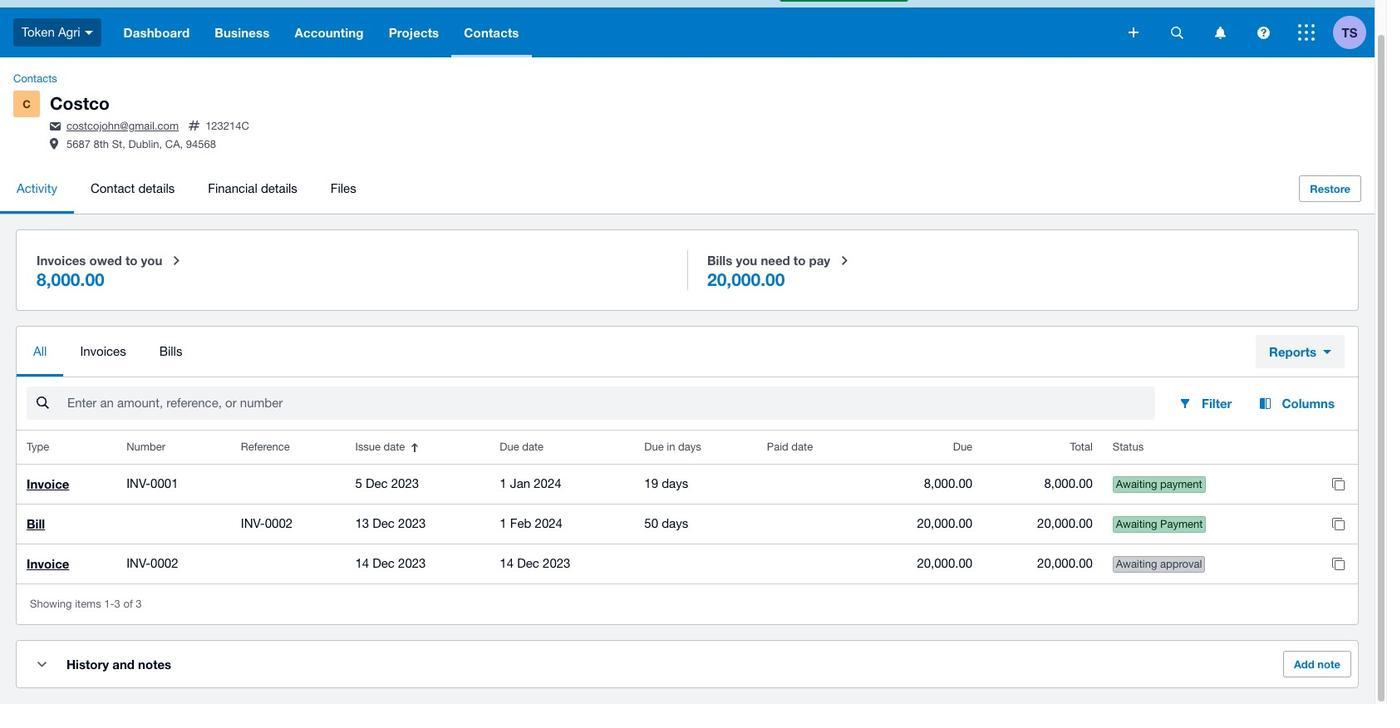 Task type: locate. For each thing, give the bounding box(es) containing it.
to
[[125, 253, 137, 268], [794, 253, 806, 268]]

0 vertical spatial 1
[[500, 476, 507, 491]]

number
[[127, 441, 165, 453]]

type
[[27, 441, 49, 453]]

0 horizontal spatial bills
[[159, 344, 182, 358]]

invoices left owed
[[37, 253, 86, 268]]

0 vertical spatial 0002
[[265, 516, 293, 530]]

invoice link
[[27, 476, 69, 491], [27, 556, 69, 571]]

1 vertical spatial bills
[[159, 344, 182, 358]]

1 horizontal spatial date
[[522, 441, 544, 453]]

2023 down 13 dec 2023
[[398, 556, 426, 570]]

0 horizontal spatial 14
[[355, 556, 369, 570]]

1 vertical spatial 1
[[500, 516, 507, 530]]

inv- up the of
[[127, 556, 151, 570]]

due inside 'due date' button
[[500, 441, 519, 453]]

1 left feb
[[500, 516, 507, 530]]

0 horizontal spatial to
[[125, 253, 137, 268]]

ts button
[[1333, 7, 1375, 57]]

1 horizontal spatial details
[[261, 181, 297, 195]]

inv- down number
[[127, 476, 151, 491]]

1 horizontal spatial to
[[794, 253, 806, 268]]

1 invoice link from the top
[[27, 476, 69, 491]]

date inside issue date "button"
[[384, 441, 405, 453]]

you
[[141, 253, 162, 268], [736, 253, 757, 268]]

1 vertical spatial awaiting
[[1116, 518, 1157, 530]]

you inside invoices owed to you 8,000.00
[[141, 253, 162, 268]]

2 14 from the left
[[500, 556, 514, 570]]

email image
[[50, 122, 61, 130]]

awaiting payment
[[1116, 518, 1203, 530]]

Enter an amount, reference, or number field
[[66, 387, 1155, 419]]

2 awaiting from the top
[[1116, 518, 1157, 530]]

inv-0002 up the of
[[127, 556, 178, 570]]

to right owed
[[125, 253, 137, 268]]

bills
[[707, 253, 733, 268], [159, 344, 182, 358]]

19 days
[[645, 476, 688, 491]]

2 invoice link from the top
[[27, 556, 69, 571]]

copy to draft invoice image
[[1322, 547, 1355, 580]]

0002 down the reference
[[265, 516, 293, 530]]

business
[[215, 25, 270, 40]]

2 vertical spatial awaiting
[[1116, 558, 1157, 570]]

2 vertical spatial days
[[662, 516, 688, 530]]

contacts inside popup button
[[464, 25, 519, 40]]

1 vertical spatial menu
[[17, 327, 1243, 377]]

2 invoice from the top
[[27, 556, 69, 571]]

accounting
[[295, 25, 364, 40]]

financial details
[[208, 181, 297, 195]]

due
[[500, 441, 519, 453], [645, 441, 664, 453], [953, 441, 973, 453]]

2 horizontal spatial date
[[792, 441, 813, 453]]

0 vertical spatial invoices
[[37, 253, 86, 268]]

1 vertical spatial invoice link
[[27, 556, 69, 571]]

awaiting payment
[[1116, 478, 1203, 491]]

3 awaiting from the top
[[1116, 558, 1157, 570]]

3
[[114, 598, 120, 610], [136, 598, 142, 610]]

2023 for 14 dec 2023
[[398, 556, 426, 570]]

0 vertical spatial contacts
[[464, 25, 519, 40]]

add note
[[1294, 658, 1341, 671]]

3 left the of
[[114, 598, 120, 610]]

paid date
[[767, 441, 813, 453]]

to left pay
[[794, 253, 806, 268]]

0 horizontal spatial due
[[500, 441, 519, 453]]

0 horizontal spatial 0002
[[151, 556, 178, 570]]

2 you from the left
[[736, 253, 757, 268]]

menu containing activity
[[0, 164, 1276, 214]]

awaiting left payment
[[1116, 518, 1157, 530]]

0 vertical spatial inv-
[[127, 476, 151, 491]]

0 vertical spatial bills
[[707, 253, 733, 268]]

issue
[[355, 441, 381, 453]]

8,000.00
[[37, 269, 105, 290], [924, 476, 973, 491], [1044, 476, 1093, 491]]

to inside bills you need to pay 20,000.00
[[794, 253, 806, 268]]

2 vertical spatial inv-
[[127, 556, 151, 570]]

0 horizontal spatial 14 dec 2023
[[355, 556, 426, 570]]

invoice link for inv-0001
[[27, 476, 69, 491]]

1 vertical spatial 2024
[[535, 516, 563, 530]]

contacts for "contacts" popup button
[[464, 25, 519, 40]]

all button
[[17, 327, 64, 377]]

date right issue
[[384, 441, 405, 453]]

contacts
[[464, 25, 519, 40], [13, 72, 57, 85]]

1 date from the left
[[384, 441, 405, 453]]

50 days
[[645, 516, 688, 530]]

2024 right feb
[[535, 516, 563, 530]]

contacts link
[[7, 71, 64, 87]]

inv-
[[127, 476, 151, 491], [241, 516, 265, 530], [127, 556, 151, 570]]

days
[[678, 441, 701, 453], [662, 476, 688, 491], [662, 516, 688, 530]]

restore button
[[1300, 176, 1362, 202]]

0 horizontal spatial 8,000.00
[[37, 269, 105, 290]]

2023 down 1 feb 2024
[[543, 556, 571, 570]]

1 awaiting from the top
[[1116, 478, 1157, 491]]

1 horizontal spatial contacts
[[464, 25, 519, 40]]

0 vertical spatial inv-0002
[[241, 516, 293, 530]]

2024 for invoice
[[534, 476, 562, 491]]

0 vertical spatial 2024
[[534, 476, 562, 491]]

menu
[[0, 164, 1276, 214], [17, 327, 1243, 377]]

awaiting down status
[[1116, 478, 1157, 491]]

20,000.00 inside bills you need to pay 20,000.00
[[707, 269, 785, 290]]

date for paid date
[[792, 441, 813, 453]]

list of accounting documents element
[[17, 431, 1358, 584]]

banner
[[0, 0, 1375, 57]]

1 you from the left
[[141, 253, 162, 268]]

1 due from the left
[[500, 441, 519, 453]]

history and notes
[[67, 657, 171, 672]]

days right in
[[678, 441, 701, 453]]

14 dec 2023
[[355, 556, 426, 570], [500, 556, 571, 570]]

details
[[138, 181, 175, 195], [261, 181, 297, 195]]

details right the financial
[[261, 181, 297, 195]]

you right owed
[[141, 253, 162, 268]]

invoice up showing
[[27, 556, 69, 571]]

20,000.00
[[707, 269, 785, 290], [917, 516, 973, 530], [1038, 516, 1093, 530], [917, 556, 973, 570], [1038, 556, 1093, 570]]

svg image
[[1298, 24, 1315, 41], [1171, 26, 1183, 39], [1215, 26, 1226, 39], [1257, 26, 1270, 39], [84, 31, 93, 35]]

dec right 5
[[366, 476, 388, 491]]

1 left jan
[[500, 476, 507, 491]]

0 horizontal spatial date
[[384, 441, 405, 453]]

days right 19
[[662, 476, 688, 491]]

none radio containing 20,000.00
[[697, 240, 1348, 300]]

2023 down issue date "button"
[[391, 476, 419, 491]]

1 horizontal spatial due
[[645, 441, 664, 453]]

2 details from the left
[[261, 181, 297, 195]]

1 horizontal spatial you
[[736, 253, 757, 268]]

you left "need"
[[736, 253, 757, 268]]

1 invoice from the top
[[27, 476, 69, 491]]

0 vertical spatial menu
[[0, 164, 1276, 214]]

date inside 'due date' button
[[522, 441, 544, 453]]

1 vertical spatial invoices
[[80, 344, 126, 358]]

bills left "need"
[[707, 253, 733, 268]]

None radio
[[27, 240, 677, 300]]

None radio
[[697, 240, 1348, 300]]

date for due date
[[522, 441, 544, 453]]

costco
[[50, 93, 110, 114]]

8,000.00 inside invoices owed to you 8,000.00
[[37, 269, 105, 290]]

dec for 1 jan 2024
[[366, 476, 388, 491]]

1 vertical spatial contacts
[[13, 72, 57, 85]]

invoice link up showing
[[27, 556, 69, 571]]

showing items 1-3 of 3
[[30, 598, 142, 610]]

dashboard link
[[111, 7, 202, 57]]

dec down 13 dec 2023
[[373, 556, 395, 570]]

2023 for 1 feb 2024
[[398, 516, 426, 530]]

copy to draft invoice image
[[1322, 467, 1355, 501]]

0 vertical spatial invoice
[[27, 476, 69, 491]]

contacts up c
[[13, 72, 57, 85]]

invoices inside invoices owed to you 8,000.00
[[37, 253, 86, 268]]

contact details button
[[74, 164, 191, 214]]

0001
[[151, 476, 178, 491]]

invoices for invoices owed to you 8,000.00
[[37, 253, 86, 268]]

banner containing ts
[[0, 0, 1375, 57]]

awaiting left approval
[[1116, 558, 1157, 570]]

14
[[355, 556, 369, 570], [500, 556, 514, 570]]

1 horizontal spatial 14 dec 2023
[[500, 556, 571, 570]]

dec right 13
[[373, 516, 395, 530]]

activity summary filters option group
[[17, 230, 1358, 310]]

19
[[645, 476, 658, 491]]

1 horizontal spatial bills
[[707, 253, 733, 268]]

1 details from the left
[[138, 181, 175, 195]]

2 due from the left
[[645, 441, 664, 453]]

days right 50 on the bottom left of the page
[[662, 516, 688, 530]]

business button
[[202, 7, 282, 57]]

inv- down the reference
[[241, 516, 265, 530]]

1 to from the left
[[125, 253, 137, 268]]

invoices right all
[[80, 344, 126, 358]]

invoices owed to you 8,000.00
[[37, 253, 162, 290]]

invoice for inv-0002
[[27, 556, 69, 571]]

invoice down type
[[27, 476, 69, 491]]

invoices
[[37, 253, 86, 268], [80, 344, 126, 358]]

0002
[[265, 516, 293, 530], [151, 556, 178, 570]]

in
[[667, 441, 675, 453]]

0 vertical spatial awaiting
[[1116, 478, 1157, 491]]

issue date button
[[345, 431, 490, 464]]

date up '1 jan 2024'
[[522, 441, 544, 453]]

status
[[1113, 441, 1144, 453]]

date right "paid"
[[792, 441, 813, 453]]

contact details
[[91, 181, 175, 195]]

2 1 from the top
[[500, 516, 507, 530]]

1 1 from the top
[[500, 476, 507, 491]]

0 horizontal spatial details
[[138, 181, 175, 195]]

2 date from the left
[[522, 441, 544, 453]]

2024
[[534, 476, 562, 491], [535, 516, 563, 530]]

contacts for contacts link
[[13, 72, 57, 85]]

contacts button
[[452, 7, 532, 57]]

financial
[[208, 181, 257, 195]]

3 right the of
[[136, 598, 142, 610]]

14 dec 2023 down 1 feb 2024
[[500, 556, 571, 570]]

details right contact
[[138, 181, 175, 195]]

1 horizontal spatial 14
[[500, 556, 514, 570]]

invoice link down type
[[27, 476, 69, 491]]

0 horizontal spatial 3
[[114, 598, 120, 610]]

notes
[[138, 657, 171, 672]]

and
[[112, 657, 135, 672]]

2023 down 5 dec 2023
[[398, 516, 426, 530]]

svg image inside token agri popup button
[[84, 31, 93, 35]]

bill link
[[27, 516, 45, 531]]

3 due from the left
[[953, 441, 973, 453]]

1 vertical spatial days
[[662, 476, 688, 491]]

3 date from the left
[[792, 441, 813, 453]]

0002 down 0001
[[151, 556, 178, 570]]

feb
[[510, 516, 532, 530]]

0 horizontal spatial inv-0002
[[127, 556, 178, 570]]

2 to from the left
[[794, 253, 806, 268]]

14 down 13
[[355, 556, 369, 570]]

14 down feb
[[500, 556, 514, 570]]

1 horizontal spatial 3
[[136, 598, 142, 610]]

inv-0002 down the reference
[[241, 516, 293, 530]]

date
[[384, 441, 405, 453], [522, 441, 544, 453], [792, 441, 813, 453]]

0 horizontal spatial you
[[141, 253, 162, 268]]

none radio containing 8,000.00
[[27, 240, 677, 300]]

awaiting for 50 days
[[1116, 518, 1157, 530]]

invoices inside 'button'
[[80, 344, 126, 358]]

inv-0001
[[127, 476, 178, 491]]

0 horizontal spatial contacts
[[13, 72, 57, 85]]

2 horizontal spatial due
[[953, 441, 973, 453]]

due date button
[[490, 431, 635, 464]]

2024 right jan
[[534, 476, 562, 491]]

bills inside 'button'
[[159, 344, 182, 358]]

2023 for 1 jan 2024
[[391, 476, 419, 491]]

1 vertical spatial invoice
[[27, 556, 69, 571]]

dublin,
[[128, 138, 162, 151]]

all
[[33, 344, 47, 358]]

0 vertical spatial invoice link
[[27, 476, 69, 491]]

bills right invoices 'button'
[[159, 344, 182, 358]]

st,
[[112, 138, 125, 151]]

14 dec 2023 down 13 dec 2023
[[355, 556, 426, 570]]

contacts right projects
[[464, 25, 519, 40]]

bills inside bills you need to pay 20,000.00
[[707, 253, 733, 268]]



Task type: describe. For each thing, give the bounding box(es) containing it.
1 horizontal spatial 0002
[[265, 516, 293, 530]]

activity
[[17, 181, 57, 195]]

due in days
[[645, 441, 701, 453]]

dec for 14 dec 2023
[[373, 556, 395, 570]]

jan
[[510, 476, 530, 491]]

columns
[[1282, 396, 1335, 411]]

note
[[1318, 658, 1341, 671]]

items
[[75, 598, 101, 610]]

invoices button
[[64, 327, 143, 377]]

bills you need to pay 20,000.00
[[707, 253, 830, 290]]

owed
[[89, 253, 122, 268]]

add
[[1294, 658, 1315, 671]]

copy to draft bill image
[[1322, 507, 1355, 540]]

days for bill
[[662, 516, 688, 530]]

columns button
[[1246, 387, 1348, 420]]

awaiting for 19 days
[[1116, 478, 1157, 491]]

inv- for 5 dec 2023
[[127, 476, 151, 491]]

menu containing all
[[17, 327, 1243, 377]]

5687 8th st, dublin, ca, 94568
[[67, 138, 216, 151]]

payment
[[1160, 478, 1203, 491]]

add note button
[[1283, 651, 1352, 678]]

projects button
[[376, 7, 452, 57]]

8th
[[94, 138, 109, 151]]

1 for bill
[[500, 516, 507, 530]]

reports
[[1269, 344, 1317, 359]]

13 dec 2023
[[355, 516, 426, 530]]

token agri button
[[0, 7, 111, 57]]

details for financial details
[[261, 181, 297, 195]]

agri
[[58, 25, 80, 39]]

bills for bills you need to pay 20,000.00
[[707, 253, 733, 268]]

2 horizontal spatial 8,000.00
[[1044, 476, 1093, 491]]

approval
[[1160, 558, 1202, 570]]

reports button
[[1256, 335, 1345, 368]]

1 vertical spatial inv-
[[241, 516, 265, 530]]

dec for 1 feb 2024
[[373, 516, 395, 530]]

due for due date
[[500, 441, 519, 453]]

dec down 1 feb 2024
[[517, 556, 539, 570]]

invoice link for inv-0002
[[27, 556, 69, 571]]

due date
[[500, 441, 544, 453]]

invoices for invoices
[[80, 344, 126, 358]]

1 feb 2024
[[500, 516, 563, 530]]

bills for bills
[[159, 344, 182, 358]]

filter
[[1202, 396, 1232, 411]]

50
[[645, 516, 658, 530]]

svg image
[[1129, 27, 1139, 37]]

of
[[123, 598, 133, 610]]

94568
[[186, 138, 216, 151]]

ca,
[[165, 138, 183, 151]]

toggle image
[[37, 661, 46, 667]]

date for issue date
[[384, 441, 405, 453]]

awaiting approval
[[1116, 558, 1202, 570]]

1 horizontal spatial inv-0002
[[241, 516, 293, 530]]

13
[[355, 516, 369, 530]]

details for contact details
[[138, 181, 175, 195]]

need
[[761, 253, 790, 268]]

2 3 from the left
[[136, 598, 142, 610]]

2024 for bill
[[535, 516, 563, 530]]

history
[[67, 657, 109, 672]]

costcojohn@gmail.com link
[[67, 120, 179, 132]]

filter button
[[1165, 387, 1246, 420]]

invoice for inv-0001
[[27, 476, 69, 491]]

2 14 dec 2023 from the left
[[500, 556, 571, 570]]

you inside bills you need to pay 20,000.00
[[736, 253, 757, 268]]

1 jan 2024
[[500, 476, 562, 491]]

token agri
[[22, 25, 80, 39]]

1-
[[104, 598, 114, 610]]

files button
[[314, 164, 373, 214]]

projects
[[389, 25, 439, 40]]

reference
[[241, 441, 290, 453]]

paid
[[767, 441, 789, 453]]

5 dec 2023
[[355, 476, 419, 491]]

files
[[331, 181, 356, 195]]

none radio inside the activity summary filters option group
[[697, 240, 1348, 300]]

bill
[[27, 516, 45, 531]]

payment
[[1160, 518, 1203, 530]]

restore
[[1310, 182, 1351, 195]]

5687
[[67, 138, 91, 151]]

inv- for 14 dec 2023
[[127, 556, 151, 570]]

1 3 from the left
[[114, 598, 120, 610]]

c
[[23, 97, 31, 111]]

1 horizontal spatial 8,000.00
[[924, 476, 973, 491]]

showing
[[30, 598, 72, 610]]

activity button
[[0, 164, 74, 214]]

none radio inside the activity summary filters option group
[[27, 240, 677, 300]]

contact
[[91, 181, 135, 195]]

financial details button
[[191, 164, 314, 214]]

days for invoice
[[662, 476, 688, 491]]

1 14 dec 2023 from the left
[[355, 556, 426, 570]]

pay
[[809, 253, 830, 268]]

1 vertical spatial 0002
[[151, 556, 178, 570]]

dashboard
[[123, 25, 190, 40]]

123214c
[[205, 120, 249, 132]]

costcojohn@gmail.com
[[67, 120, 179, 132]]

billing address image
[[50, 138, 58, 149]]

1 vertical spatial inv-0002
[[127, 556, 178, 570]]

1 for invoice
[[500, 476, 507, 491]]

total
[[1070, 441, 1093, 453]]

to inside invoices owed to you 8,000.00
[[125, 253, 137, 268]]

toggle button
[[25, 648, 58, 681]]

bills button
[[143, 327, 199, 377]]

0 vertical spatial days
[[678, 441, 701, 453]]

1 14 from the left
[[355, 556, 369, 570]]

issue date
[[355, 441, 405, 453]]

due for due in days
[[645, 441, 664, 453]]

token
[[22, 25, 55, 39]]

ts
[[1342, 25, 1358, 39]]

account number image
[[189, 121, 200, 131]]

accounting button
[[282, 7, 376, 57]]



Task type: vqa. For each thing, say whether or not it's contained in the screenshot.
projection breakdown
no



